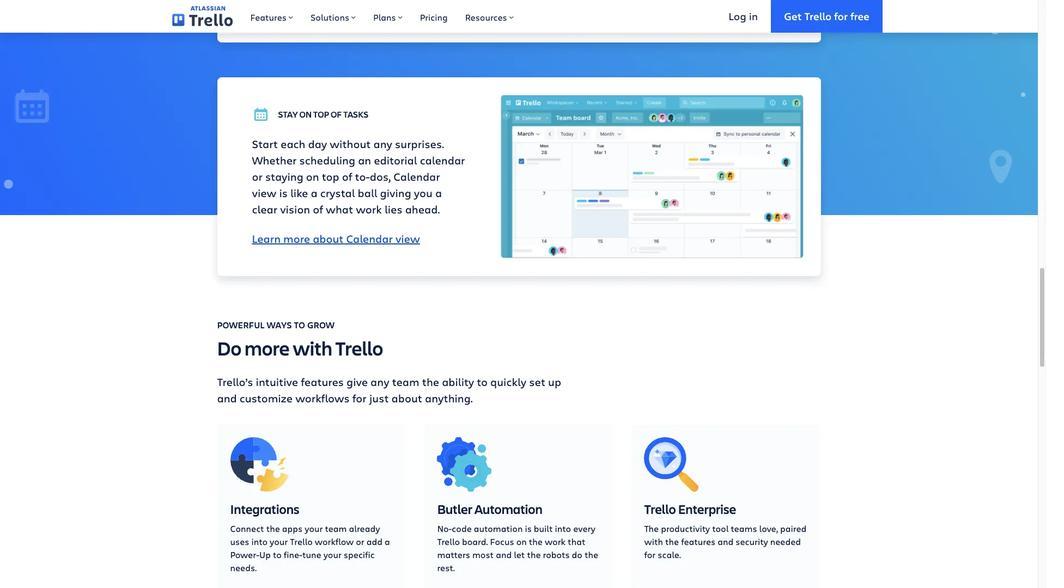 Task type: vqa. For each thing, say whether or not it's contained in the screenshot.
The Needed
yes



Task type: describe. For each thing, give the bounding box(es) containing it.
you
[[414, 186, 433, 201]]

trello inside integrations connect the apps your team already uses into your trello workflow or add a power-up to fine-tune your specific needs.
[[290, 536, 313, 548]]

the
[[644, 523, 659, 535]]

whether
[[252, 153, 297, 168]]

intuitive
[[256, 375, 298, 390]]

workflows
[[296, 391, 350, 406]]

features inside trello's intuitive features give any team the ability to quickly set up and customize workflows for just about anything.
[[301, 375, 344, 390]]

or inside integrations connect the apps your team already uses into your trello workflow or add a power-up to fine-tune your specific needs.
[[356, 536, 365, 548]]

grow
[[307, 319, 335, 331]]

automation
[[474, 523, 523, 535]]

log
[[729, 9, 747, 23]]

like
[[291, 186, 308, 201]]

automation
[[475, 501, 543, 518]]

let
[[514, 549, 525, 561]]

matters
[[437, 549, 470, 561]]

without
[[330, 137, 371, 152]]

1 vertical spatial calendar
[[346, 232, 393, 247]]

get
[[784, 9, 802, 23]]

0 horizontal spatial your
[[270, 536, 288, 548]]

start
[[252, 137, 278, 152]]

trello inside powerful ways to grow do more with trello
[[336, 335, 383, 361]]

ways
[[267, 319, 292, 331]]

calendar inside start each day without any surprises. whether scheduling an editorial calendar or staying on top of to-dos, calendar view is like a crystal ball giving you a clear vision of what work lies ahead.
[[394, 170, 440, 184]]

to inside trello's intuitive features give any team the ability to quickly set up and customize workflows for just about anything.
[[477, 375, 488, 390]]

team for integrations
[[325, 523, 347, 535]]

work inside the butler automation no-code automation is built into every trello board. focus on the work that matters most and let the robots do the rest.
[[545, 536, 566, 548]]

board.
[[462, 536, 488, 548]]

get trello for free link
[[771, 0, 883, 33]]

and inside the butler automation no-code automation is built into every trello board. focus on the work that matters most and let the robots do the rest.
[[496, 549, 512, 561]]

what
[[326, 202, 353, 217]]

trello right get
[[805, 9, 832, 23]]

ability
[[442, 375, 474, 390]]

lies
[[385, 202, 403, 217]]

features button
[[242, 0, 302, 33]]

the right let
[[527, 549, 541, 561]]

solutions
[[311, 11, 349, 23]]

into inside integrations connect the apps your team already uses into your trello workflow or add a power-up to fine-tune your specific needs.
[[252, 536, 268, 548]]

to inside powerful ways to grow do more with trello
[[294, 319, 305, 331]]

focus
[[490, 536, 514, 548]]

add
[[367, 536, 383, 548]]

get trello for free
[[784, 9, 870, 23]]

an
[[358, 153, 371, 168]]

security
[[736, 536, 768, 548]]

0 vertical spatial on
[[299, 109, 312, 120]]

the down the built at the bottom
[[529, 536, 543, 548]]

each
[[281, 137, 305, 152]]

set
[[529, 375, 546, 390]]

the right do
[[585, 549, 599, 561]]

workflow
[[315, 536, 354, 548]]

a inside integrations connect the apps your team already uses into your trello workflow or add a power-up to fine-tune your specific needs.
[[385, 536, 390, 548]]

paired
[[781, 523, 807, 535]]

for inside trello's intuitive features give any team the ability to quickly set up and customize workflows for just about anything.
[[352, 391, 367, 406]]

integrations connect the apps your team already uses into your trello workflow or add a power-up to fine-tune your specific needs.
[[230, 501, 390, 574]]

solutions button
[[302, 0, 365, 33]]

powerful ways to grow do more with trello
[[217, 319, 383, 361]]

trello's intuitive features give any team the ability to quickly set up and customize workflows for just about anything.
[[217, 375, 561, 406]]

learn more about calendar view
[[252, 232, 420, 247]]

crystal
[[320, 186, 355, 201]]

1 vertical spatial view
[[396, 232, 420, 247]]

features
[[250, 11, 287, 23]]

up
[[259, 549, 271, 561]]

trello inside trello enterprise the productivity tool teams love, paired with the features and security needed for scale.
[[644, 501, 676, 518]]

surprises.
[[395, 137, 444, 152]]

productivity
[[661, 523, 710, 535]]

do
[[217, 335, 242, 361]]

0 vertical spatial of
[[331, 109, 342, 120]]

log in
[[729, 9, 758, 23]]

work inside start each day without any surprises. whether scheduling an editorial calendar or staying on top of to-dos, calendar view is like a crystal ball giving you a clear vision of what work lies ahead.
[[356, 202, 382, 217]]

just
[[369, 391, 389, 406]]

needed
[[771, 536, 801, 548]]

customize
[[240, 391, 293, 406]]

about inside trello's intuitive features give any team the ability to quickly set up and customize workflows for just about anything.
[[392, 391, 422, 406]]

0 horizontal spatial a
[[311, 186, 318, 201]]

on inside start each day without any surprises. whether scheduling an editorial calendar or staying on top of to-dos, calendar view is like a crystal ball giving you a clear vision of what work lies ahead.
[[306, 170, 319, 184]]

enterprise
[[678, 501, 737, 518]]

uses
[[230, 536, 249, 548]]

butler
[[437, 501, 473, 518]]

team for trello's
[[392, 375, 420, 390]]

quickly
[[491, 375, 527, 390]]

in
[[749, 9, 758, 23]]

learn more about calendar view link
[[252, 232, 420, 247]]

resources button
[[457, 0, 523, 33]]

power-
[[230, 549, 259, 561]]

tune
[[302, 549, 321, 561]]

0 vertical spatial top
[[313, 109, 329, 120]]

any for surprises.
[[374, 137, 392, 152]]

every
[[573, 523, 596, 535]]

pricing link
[[411, 0, 457, 33]]

that
[[568, 536, 586, 548]]

anything.
[[425, 391, 473, 406]]

butler automation no-code automation is built into every trello board. focus on the work that matters most and let the robots do the rest.
[[437, 501, 599, 574]]



Task type: locate. For each thing, give the bounding box(es) containing it.
0 vertical spatial features
[[301, 375, 344, 390]]

1 horizontal spatial into
[[555, 523, 571, 535]]

and down focus
[[496, 549, 512, 561]]

0 horizontal spatial or
[[252, 170, 263, 184]]

already
[[349, 523, 380, 535]]

or down whether
[[252, 170, 263, 184]]

built
[[534, 523, 553, 535]]

0 horizontal spatial for
[[352, 391, 367, 406]]

1 vertical spatial and
[[718, 536, 734, 548]]

to right up at the bottom left
[[273, 549, 282, 561]]

calendar
[[420, 153, 465, 168]]

1 vertical spatial more
[[245, 335, 290, 361]]

for down the give
[[352, 391, 367, 406]]

0 horizontal spatial to
[[273, 549, 282, 561]]

2 horizontal spatial your
[[324, 549, 342, 561]]

0 vertical spatial and
[[217, 391, 237, 406]]

trello enterprise the productivity tool teams love, paired with the features and security needed for scale.
[[644, 501, 807, 561]]

of
[[331, 109, 342, 120], [342, 170, 352, 184], [313, 202, 323, 217]]

trello down no-
[[437, 536, 460, 548]]

specific
[[344, 549, 375, 561]]

into up that
[[555, 523, 571, 535]]

is inside the butler automation no-code automation is built into every trello board. focus on the work that matters most and let the robots do the rest.
[[525, 523, 532, 535]]

the inside integrations connect the apps your team already uses into your trello workflow or add a power-up to fine-tune your specific needs.
[[266, 523, 280, 535]]

log in link
[[716, 0, 771, 33]]

1 horizontal spatial a
[[385, 536, 390, 548]]

a right like
[[311, 186, 318, 201]]

giving
[[380, 186, 411, 201]]

1 horizontal spatial with
[[644, 536, 663, 548]]

0 vertical spatial calendar
[[394, 170, 440, 184]]

1 vertical spatial with
[[644, 536, 663, 548]]

1 vertical spatial team
[[325, 523, 347, 535]]

1 horizontal spatial your
[[305, 523, 323, 535]]

1 vertical spatial top
[[322, 170, 339, 184]]

rest.
[[437, 562, 455, 574]]

2 horizontal spatial to
[[477, 375, 488, 390]]

1 vertical spatial or
[[356, 536, 365, 548]]

0 vertical spatial into
[[555, 523, 571, 535]]

1 horizontal spatial about
[[392, 391, 422, 406]]

work up robots at bottom right
[[545, 536, 566, 548]]

of left what
[[313, 202, 323, 217]]

0 vertical spatial work
[[356, 202, 382, 217]]

with inside trello enterprise the productivity tool teams love, paired with the features and security needed for scale.
[[644, 536, 663, 548]]

to right ability
[[477, 375, 488, 390]]

fine-
[[284, 549, 302, 561]]

1 horizontal spatial is
[[525, 523, 532, 535]]

ball
[[358, 186, 377, 201]]

for inside get trello for free link
[[835, 9, 848, 23]]

clear
[[252, 202, 277, 217]]

free
[[851, 9, 870, 23]]

1 horizontal spatial or
[[356, 536, 365, 548]]

with inside powerful ways to grow do more with trello
[[293, 335, 332, 361]]

the left apps
[[266, 523, 280, 535]]

dos,
[[370, 170, 391, 184]]

a right add
[[385, 536, 390, 548]]

of left to-
[[342, 170, 352, 184]]

or inside start each day without any surprises. whether scheduling an editorial calendar or staying on top of to-dos, calendar view is like a crystal ball giving you a clear vision of what work lies ahead.
[[252, 170, 263, 184]]

1 horizontal spatial team
[[392, 375, 420, 390]]

stay on top of tasks
[[278, 109, 369, 120]]

the inside trello enterprise the productivity tool teams love, paired with the features and security needed for scale.
[[665, 536, 679, 548]]

trello
[[805, 9, 832, 23], [336, 335, 383, 361], [644, 501, 676, 518], [290, 536, 313, 548], [437, 536, 460, 548]]

no-
[[437, 523, 452, 535]]

for left scale. at the bottom right
[[644, 549, 656, 561]]

to-
[[355, 170, 370, 184]]

into up up at the bottom left
[[252, 536, 268, 548]]

1 horizontal spatial to
[[294, 319, 305, 331]]

0 vertical spatial is
[[279, 186, 288, 201]]

teams
[[731, 523, 757, 535]]

0 vertical spatial any
[[374, 137, 392, 152]]

scale.
[[658, 549, 681, 561]]

1 vertical spatial on
[[306, 170, 319, 184]]

tasks
[[343, 109, 369, 120]]

to
[[294, 319, 305, 331], [477, 375, 488, 390], [273, 549, 282, 561]]

your down apps
[[270, 536, 288, 548]]

view up clear
[[252, 186, 277, 201]]

and inside trello enterprise the productivity tool teams love, paired with the features and security needed for scale.
[[718, 536, 734, 548]]

0 vertical spatial view
[[252, 186, 277, 201]]

stay
[[278, 109, 298, 120]]

1 vertical spatial to
[[477, 375, 488, 390]]

integrations
[[230, 501, 300, 518]]

calendar down lies
[[346, 232, 393, 247]]

scheduling
[[299, 153, 355, 168]]

on right the stay
[[299, 109, 312, 120]]

about right just
[[392, 391, 422, 406]]

robots
[[543, 549, 570, 561]]

about down what
[[313, 232, 344, 247]]

is left the built at the bottom
[[525, 523, 532, 535]]

view down lies
[[396, 232, 420, 247]]

team inside integrations connect the apps your team already uses into your trello workflow or add a power-up to fine-tune your specific needs.
[[325, 523, 347, 535]]

trello's
[[217, 375, 253, 390]]

top inside start each day without any surprises. whether scheduling an editorial calendar or staying on top of to-dos, calendar view is like a crystal ball giving you a clear vision of what work lies ahead.
[[322, 170, 339, 184]]

on
[[299, 109, 312, 120], [306, 170, 319, 184], [517, 536, 527, 548]]

0 horizontal spatial features
[[301, 375, 344, 390]]

on up let
[[517, 536, 527, 548]]

1 horizontal spatial work
[[545, 536, 566, 548]]

top
[[313, 109, 329, 120], [322, 170, 339, 184]]

1 vertical spatial work
[[545, 536, 566, 548]]

and down trello's
[[217, 391, 237, 406]]

the
[[422, 375, 439, 390], [266, 523, 280, 535], [529, 536, 543, 548], [665, 536, 679, 548], [527, 549, 541, 561], [585, 549, 599, 561]]

0 vertical spatial about
[[313, 232, 344, 247]]

atlassian trello image
[[172, 6, 233, 27]]

work down ball
[[356, 202, 382, 217]]

start each day without any surprises. whether scheduling an editorial calendar or staying on top of to-dos, calendar view is like a crystal ball giving you a clear vision of what work lies ahead.
[[252, 137, 465, 217]]

an illustration showing the timeline view of a trello board image
[[235, 0, 537, 25]]

any up just
[[371, 375, 389, 390]]

powerful
[[217, 319, 265, 331]]

pricing
[[420, 11, 448, 23]]

calendar up you
[[394, 170, 440, 184]]

1 horizontal spatial features
[[681, 536, 716, 548]]

1 vertical spatial into
[[252, 536, 268, 548]]

2 horizontal spatial for
[[835, 9, 848, 23]]

about
[[313, 232, 344, 247], [392, 391, 422, 406]]

0 vertical spatial for
[[835, 9, 848, 23]]

with down the
[[644, 536, 663, 548]]

features
[[301, 375, 344, 390], [681, 536, 716, 548]]

any inside trello's intuitive features give any team the ability to quickly set up and customize workflows for just about anything.
[[371, 375, 389, 390]]

needs.
[[230, 562, 257, 574]]

tool
[[712, 523, 729, 535]]

0 horizontal spatial is
[[279, 186, 288, 201]]

0 vertical spatial or
[[252, 170, 263, 184]]

editorial
[[374, 153, 417, 168]]

with down grow
[[293, 335, 332, 361]]

0 horizontal spatial calendar
[[346, 232, 393, 247]]

trello up the
[[644, 501, 676, 518]]

top up day
[[313, 109, 329, 120]]

0 horizontal spatial work
[[356, 202, 382, 217]]

to inside integrations connect the apps your team already uses into your trello workflow or add a power-up to fine-tune your specific needs.
[[273, 549, 282, 561]]

2 horizontal spatial a
[[435, 186, 442, 201]]

2 vertical spatial to
[[273, 549, 282, 561]]

features inside trello enterprise the productivity tool teams love, paired with the features and security needed for scale.
[[681, 536, 716, 548]]

1 horizontal spatial view
[[396, 232, 420, 247]]

1 vertical spatial about
[[392, 391, 422, 406]]

1 vertical spatial of
[[342, 170, 352, 184]]

0 horizontal spatial about
[[313, 232, 344, 247]]

staying
[[265, 170, 303, 184]]

on inside the butler automation no-code automation is built into every trello board. focus on the work that matters most and let the robots do the rest.
[[517, 536, 527, 548]]

more inside powerful ways to grow do more with trello
[[245, 335, 290, 361]]

features up workflows
[[301, 375, 344, 390]]

an illlustration showing the calendar view of a trello board image
[[501, 95, 804, 259]]

0 vertical spatial to
[[294, 319, 305, 331]]

the up scale. at the bottom right
[[665, 536, 679, 548]]

to right 'ways'
[[294, 319, 305, 331]]

features down productivity
[[681, 536, 716, 548]]

1 horizontal spatial and
[[496, 549, 512, 561]]

1 vertical spatial for
[[352, 391, 367, 406]]

for inside trello enterprise the productivity tool teams love, paired with the features and security needed for scale.
[[644, 549, 656, 561]]

for left free
[[835, 9, 848, 23]]

1 vertical spatial your
[[270, 536, 288, 548]]

any inside start each day without any surprises. whether scheduling an editorial calendar or staying on top of to-dos, calendar view is like a crystal ball giving you a clear vision of what work lies ahead.
[[374, 137, 392, 152]]

0 vertical spatial team
[[392, 375, 420, 390]]

any up editorial
[[374, 137, 392, 152]]

connect
[[230, 523, 264, 535]]

0 vertical spatial your
[[305, 523, 323, 535]]

team up workflow
[[325, 523, 347, 535]]

or
[[252, 170, 263, 184], [356, 536, 365, 548]]

0 horizontal spatial and
[[217, 391, 237, 406]]

more down 'ways'
[[245, 335, 290, 361]]

is left like
[[279, 186, 288, 201]]

1 horizontal spatial calendar
[[394, 170, 440, 184]]

love,
[[760, 523, 778, 535]]

learn
[[252, 232, 281, 247]]

team right the give
[[392, 375, 420, 390]]

more
[[283, 232, 310, 247], [245, 335, 290, 361]]

2 vertical spatial on
[[517, 536, 527, 548]]

on up like
[[306, 170, 319, 184]]

of left tasks
[[331, 109, 342, 120]]

the up anything.
[[422, 375, 439, 390]]

give
[[347, 375, 368, 390]]

0 vertical spatial more
[[283, 232, 310, 247]]

2 vertical spatial and
[[496, 549, 512, 561]]

any for team
[[371, 375, 389, 390]]

and down tool on the right
[[718, 536, 734, 548]]

2 horizontal spatial and
[[718, 536, 734, 548]]

top down scheduling
[[322, 170, 339, 184]]

into inside the butler automation no-code automation is built into every trello board. focus on the work that matters most and let the robots do the rest.
[[555, 523, 571, 535]]

work
[[356, 202, 382, 217], [545, 536, 566, 548]]

plans button
[[365, 0, 411, 33]]

your
[[305, 523, 323, 535], [270, 536, 288, 548], [324, 549, 342, 561]]

1 vertical spatial is
[[525, 523, 532, 535]]

team inside trello's intuitive features give any team the ability to quickly set up and customize workflows for just about anything.
[[392, 375, 420, 390]]

is inside start each day without any surprises. whether scheduling an editorial calendar or staying on top of to-dos, calendar view is like a crystal ball giving you a clear vision of what work lies ahead.
[[279, 186, 288, 201]]

0 horizontal spatial into
[[252, 536, 268, 548]]

and inside trello's intuitive features give any team the ability to quickly set up and customize workflows for just about anything.
[[217, 391, 237, 406]]

0 horizontal spatial view
[[252, 186, 277, 201]]

the inside trello's intuitive features give any team the ability to quickly set up and customize workflows for just about anything.
[[422, 375, 439, 390]]

2 vertical spatial of
[[313, 202, 323, 217]]

0 horizontal spatial with
[[293, 335, 332, 361]]

do
[[572, 549, 583, 561]]

ahead.
[[405, 202, 440, 217]]

plans
[[373, 11, 396, 23]]

vision
[[280, 202, 310, 217]]

any
[[374, 137, 392, 152], [371, 375, 389, 390]]

1 horizontal spatial for
[[644, 549, 656, 561]]

2 vertical spatial for
[[644, 549, 656, 561]]

a right you
[[435, 186, 442, 201]]

1 vertical spatial any
[[371, 375, 389, 390]]

view inside start each day without any surprises. whether scheduling an editorial calendar or staying on top of to-dos, calendar view is like a crystal ball giving you a clear vision of what work lies ahead.
[[252, 186, 277, 201]]

trello up fine-
[[290, 536, 313, 548]]

trello up the give
[[336, 335, 383, 361]]

most
[[472, 549, 494, 561]]

0 vertical spatial with
[[293, 335, 332, 361]]

your down workflow
[[324, 549, 342, 561]]

1 vertical spatial features
[[681, 536, 716, 548]]

more down vision
[[283, 232, 310, 247]]

or up specific
[[356, 536, 365, 548]]

code
[[452, 523, 472, 535]]

2 vertical spatial your
[[324, 549, 342, 561]]

your right apps
[[305, 523, 323, 535]]

0 horizontal spatial team
[[325, 523, 347, 535]]

day
[[308, 137, 327, 152]]

trello inside the butler automation no-code automation is built into every trello board. focus on the work that matters most and let the robots do the rest.
[[437, 536, 460, 548]]

up
[[548, 375, 561, 390]]



